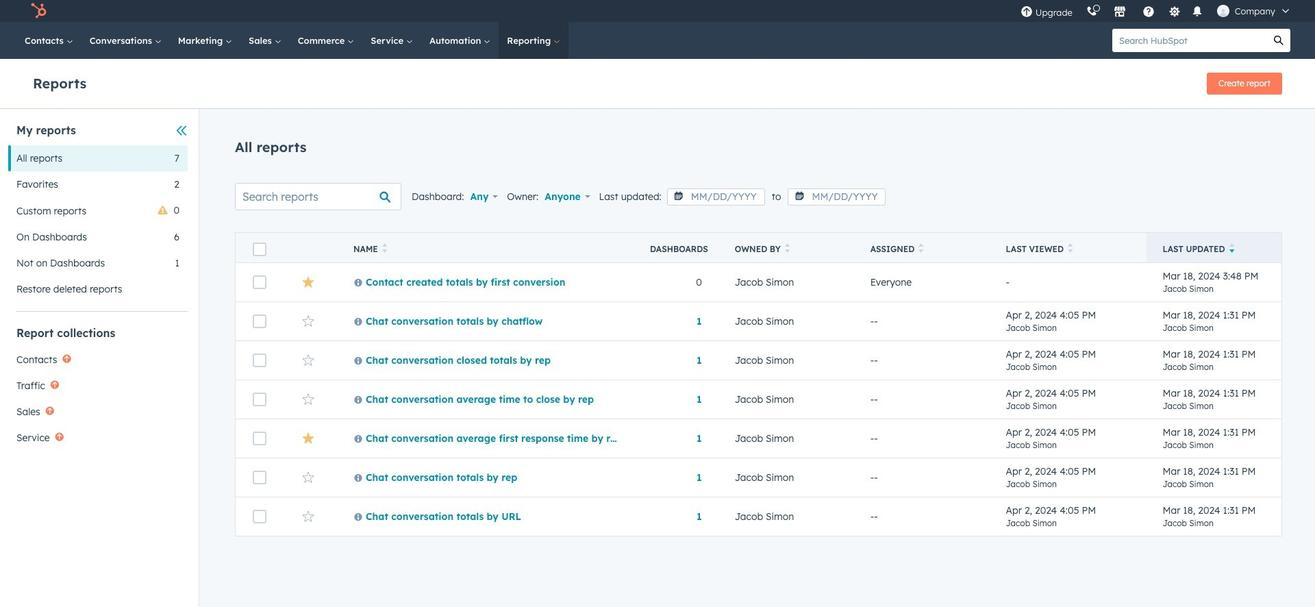 Task type: locate. For each thing, give the bounding box(es) containing it.
press to sort. image
[[785, 243, 790, 253], [919, 243, 925, 253]]

marketplaces image
[[1114, 6, 1127, 19]]

1 press to sort. element from the left
[[382, 243, 387, 255]]

0 horizontal spatial press to sort. image
[[382, 243, 387, 253]]

3 press to sort. element from the left
[[919, 243, 925, 255]]

0 horizontal spatial press to sort. image
[[785, 243, 790, 253]]

1 horizontal spatial press to sort. image
[[1069, 243, 1074, 253]]

MM/DD/YYYY text field
[[667, 188, 765, 206]]

menu
[[1014, 0, 1300, 22]]

press to sort. element
[[382, 243, 387, 255], [785, 243, 790, 255], [919, 243, 925, 255], [1069, 243, 1074, 255]]

4 press to sort. element from the left
[[1069, 243, 1074, 255]]

2 press to sort. element from the left
[[785, 243, 790, 255]]

press to sort. image
[[382, 243, 387, 253], [1069, 243, 1074, 253]]

MM/DD/YYYY text field
[[789, 188, 887, 206]]

1 press to sort. image from the left
[[785, 243, 790, 253]]

banner
[[33, 69, 1283, 95]]

2 press to sort. image from the left
[[919, 243, 925, 253]]

1 press to sort. image from the left
[[382, 243, 387, 253]]

2 press to sort. image from the left
[[1069, 243, 1074, 253]]

1 horizontal spatial press to sort. image
[[919, 243, 925, 253]]



Task type: vqa. For each thing, say whether or not it's contained in the screenshot.
the View Details related to Tickets
no



Task type: describe. For each thing, give the bounding box(es) containing it.
jacob simon image
[[1218, 5, 1230, 17]]

Search HubSpot search field
[[1113, 29, 1268, 52]]

descending sort. press to sort ascending. element
[[1230, 243, 1235, 255]]

Search reports search field
[[235, 183, 402, 210]]

descending sort. press to sort ascending. image
[[1230, 243, 1235, 253]]

report collections element
[[8, 326, 188, 451]]

report filters element
[[8, 123, 188, 302]]



